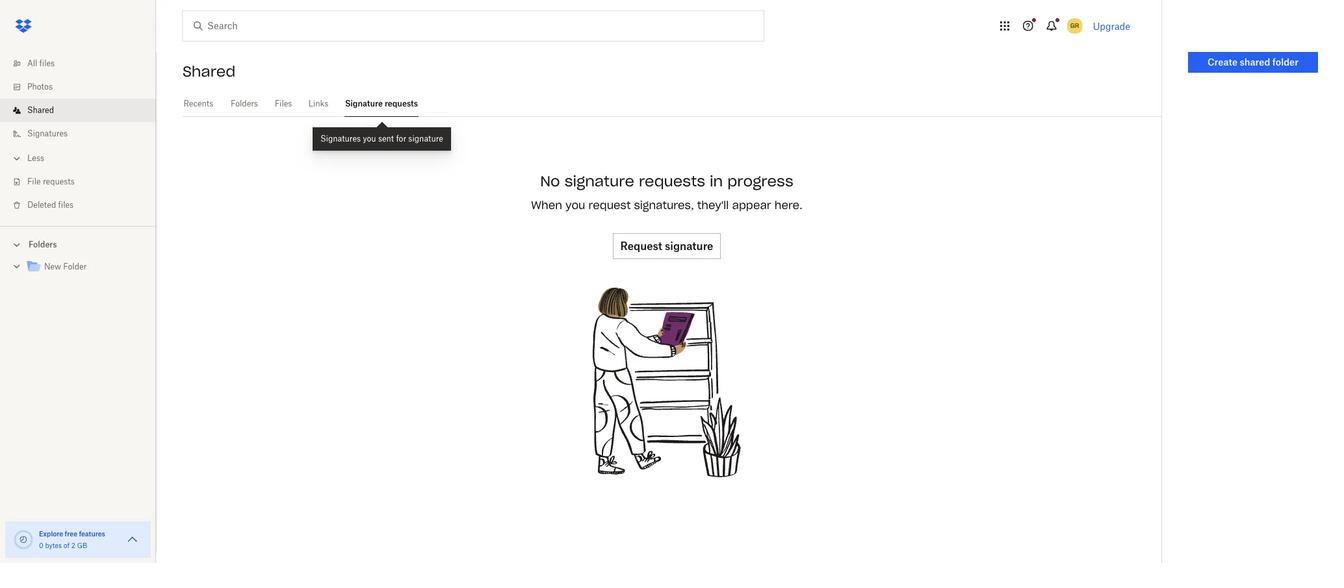 Task type: locate. For each thing, give the bounding box(es) containing it.
folder
[[63, 262, 87, 272]]

0 vertical spatial files
[[39, 59, 55, 68]]

1 vertical spatial signature
[[565, 172, 634, 190]]

shared inside list item
[[27, 105, 54, 115]]

signatures for signatures
[[27, 129, 68, 138]]

folders inside button
[[29, 240, 57, 250]]

shared
[[183, 62, 236, 81], [27, 105, 54, 115]]

2 horizontal spatial signature
[[665, 240, 713, 253]]

0 horizontal spatial signatures
[[27, 129, 68, 138]]

requests right file
[[43, 177, 75, 187]]

signature for request signature
[[665, 240, 713, 253]]

you right the when
[[566, 199, 585, 212]]

upgrade
[[1093, 20, 1130, 32]]

requests up for
[[385, 99, 418, 109]]

1 horizontal spatial you
[[566, 199, 585, 212]]

deleted
[[27, 200, 56, 210]]

1 horizontal spatial shared
[[183, 62, 236, 81]]

signatures up less
[[27, 129, 68, 138]]

you
[[363, 134, 376, 144], [566, 199, 585, 212]]

shared up recents link
[[183, 62, 236, 81]]

0 horizontal spatial signature
[[408, 134, 443, 144]]

tab list
[[183, 91, 1162, 117]]

shared
[[1240, 57, 1270, 68]]

deleted files link
[[10, 194, 156, 217]]

0 horizontal spatial shared
[[27, 105, 54, 115]]

requests
[[385, 99, 418, 109], [639, 172, 705, 190], [43, 177, 75, 187]]

folders up new
[[29, 240, 57, 250]]

shared down photos
[[27, 105, 54, 115]]

no signature requests in progress
[[540, 172, 794, 190]]

0 horizontal spatial files
[[39, 59, 55, 68]]

signature right for
[[408, 134, 443, 144]]

1 horizontal spatial files
[[58, 200, 74, 210]]

request
[[620, 240, 662, 253]]

signature
[[345, 99, 383, 109]]

list
[[0, 44, 156, 226]]

they'll
[[697, 199, 729, 212]]

requests up when you request signatures, they'll appear here.
[[639, 172, 705, 190]]

files right deleted
[[58, 200, 74, 210]]

1 horizontal spatial folders
[[231, 99, 258, 109]]

2 horizontal spatial requests
[[639, 172, 705, 190]]

file requests link
[[10, 170, 156, 194]]

1 horizontal spatial signature
[[565, 172, 634, 190]]

for
[[396, 134, 406, 144]]

1 horizontal spatial signatures
[[320, 134, 361, 144]]

photos link
[[10, 75, 156, 99]]

request signature
[[620, 240, 713, 253]]

gr button
[[1065, 16, 1085, 36]]

1 vertical spatial you
[[566, 199, 585, 212]]

signatures
[[27, 129, 68, 138], [320, 134, 361, 144]]

bytes
[[45, 542, 62, 550]]

files
[[275, 99, 292, 109]]

dropbox image
[[10, 13, 36, 39]]

list containing all files
[[0, 44, 156, 226]]

quota usage element
[[13, 530, 34, 551]]

signature up request
[[565, 172, 634, 190]]

create
[[1208, 57, 1238, 68]]

0 horizontal spatial you
[[363, 134, 376, 144]]

explore free features 0 bytes of 2 gb
[[39, 530, 105, 550]]

signature down when you request signatures, they'll appear here.
[[665, 240, 713, 253]]

when
[[531, 199, 562, 212]]

0 vertical spatial you
[[363, 134, 376, 144]]

shared list item
[[0, 99, 156, 122]]

tab list containing recents
[[183, 91, 1162, 117]]

upgrade link
[[1093, 20, 1130, 32]]

files for all files
[[39, 59, 55, 68]]

0 horizontal spatial requests
[[43, 177, 75, 187]]

2 vertical spatial signature
[[665, 240, 713, 253]]

you left sent in the left top of the page
[[363, 134, 376, 144]]

files
[[39, 59, 55, 68], [58, 200, 74, 210]]

0 vertical spatial shared
[[183, 62, 236, 81]]

requests inside signature requests link
[[385, 99, 418, 109]]

files right "all"
[[39, 59, 55, 68]]

folders link
[[230, 91, 259, 115]]

1 vertical spatial folders
[[29, 240, 57, 250]]

files for deleted files
[[58, 200, 74, 210]]

0 vertical spatial folders
[[231, 99, 258, 109]]

deleted files
[[27, 200, 74, 210]]

requests inside file requests link
[[43, 177, 75, 187]]

free
[[65, 530, 77, 538]]

folders
[[231, 99, 258, 109], [29, 240, 57, 250]]

1 horizontal spatial requests
[[385, 99, 418, 109]]

no
[[540, 172, 560, 190]]

signature requests link
[[345, 91, 419, 115]]

recents
[[184, 99, 213, 109]]

signatures you sent for signature
[[320, 134, 443, 144]]

signature inside button
[[665, 240, 713, 253]]

signatures link
[[10, 122, 156, 146]]

new folder
[[44, 262, 87, 272]]

1 vertical spatial files
[[58, 200, 74, 210]]

all files
[[27, 59, 55, 68]]

1 vertical spatial shared
[[27, 105, 54, 115]]

folders left files
[[231, 99, 258, 109]]

you for when
[[566, 199, 585, 212]]

files link
[[274, 91, 293, 115]]

links link
[[308, 91, 329, 115]]

0 vertical spatial signature
[[408, 134, 443, 144]]

0 horizontal spatial folders
[[29, 240, 57, 250]]

signature
[[408, 134, 443, 144], [565, 172, 634, 190], [665, 240, 713, 253]]

request
[[589, 199, 631, 212]]

signatures,
[[634, 199, 694, 212]]

file requests
[[27, 177, 75, 187]]

signatures down the links
[[320, 134, 361, 144]]



Task type: vqa. For each thing, say whether or not it's contained in the screenshot.
the bottom Shared
yes



Task type: describe. For each thing, give the bounding box(es) containing it.
explore
[[39, 530, 63, 538]]

requests for file requests
[[43, 177, 75, 187]]

illustration of an empty shelf image
[[569, 285, 764, 480]]

in
[[710, 172, 723, 190]]

2
[[71, 542, 75, 550]]

of
[[64, 542, 70, 550]]

appear
[[732, 199, 771, 212]]

file
[[27, 177, 41, 187]]

when you request signatures, they'll appear here.
[[531, 199, 803, 212]]

gr
[[1070, 21, 1079, 30]]

folder
[[1273, 57, 1299, 68]]

create shared folder
[[1208, 57, 1299, 68]]

requests for signature requests
[[385, 99, 418, 109]]

signature requests
[[345, 99, 418, 109]]

new folder link
[[26, 259, 146, 276]]

all files link
[[10, 52, 156, 75]]

recents link
[[183, 91, 214, 115]]

less image
[[10, 152, 23, 165]]

request signature button
[[613, 233, 721, 259]]

folders button
[[0, 235, 156, 254]]

less
[[27, 153, 44, 163]]

all
[[27, 59, 37, 68]]

gb
[[77, 542, 87, 550]]

Search in folder "Dropbox" text field
[[207, 19, 737, 33]]

signature for no signature requests in progress
[[565, 172, 634, 190]]

progress
[[728, 172, 794, 190]]

shared link
[[10, 99, 156, 122]]

new
[[44, 262, 61, 272]]

folders inside tab list
[[231, 99, 258, 109]]

0
[[39, 542, 43, 550]]

signatures for signatures you sent for signature
[[320, 134, 361, 144]]

you for signatures
[[363, 134, 376, 144]]

photos
[[27, 82, 53, 92]]

here.
[[775, 199, 803, 212]]

links
[[309, 99, 328, 109]]

sent
[[378, 134, 394, 144]]

features
[[79, 530, 105, 538]]

create shared folder button
[[1188, 52, 1318, 73]]



